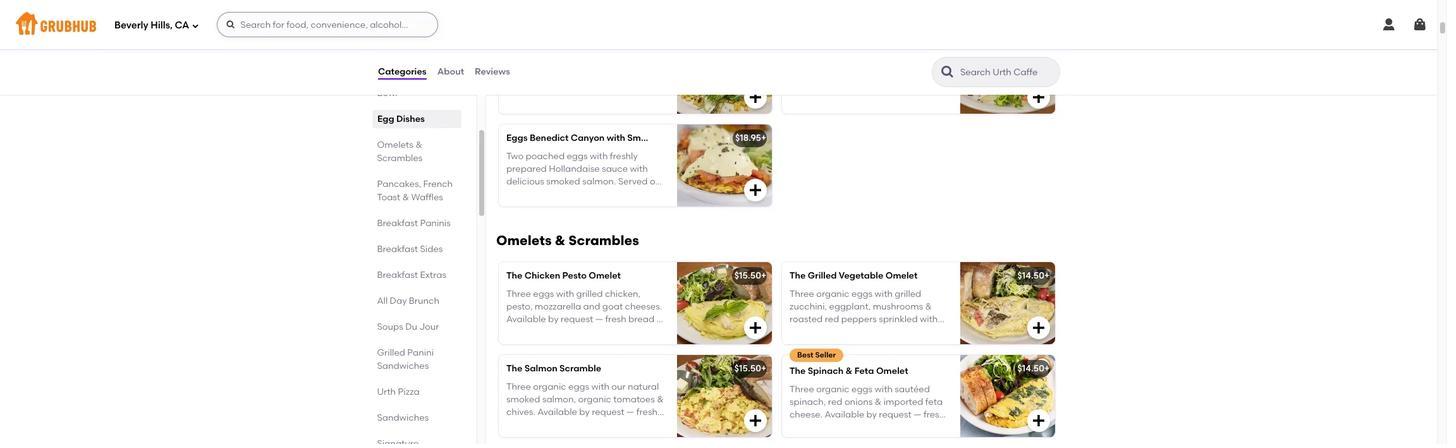 Task type: locate. For each thing, give the bounding box(es) containing it.
2 horizontal spatial mixed
[[893, 423, 919, 433]]

0 vertical spatial sandwiches
[[377, 361, 429, 372]]

1 horizontal spatial a
[[543, 420, 549, 431]]

mixed down "tomatoes"
[[610, 420, 636, 431]]

scrambles up pesto
[[569, 233, 639, 249]]

organic down scramble
[[578, 394, 611, 405]]

— for the salmon scramble
[[626, 407, 634, 418]]

by down onions
[[866, 410, 877, 421]]

1 horizontal spatial grown
[[581, 420, 608, 431]]

+ for the chicken pesto omelet
[[761, 271, 766, 282]]

breakfast paninis tab
[[377, 217, 456, 230]]

greens down cheese.
[[790, 435, 819, 444]]

2 horizontal spatial grown
[[864, 423, 891, 433]]

& down the pancakes, on the top
[[403, 192, 409, 203]]

greens inside three eggs with grilled chicken, pesto, mozzarella and goat cheeses. available by request — fresh bread & a locally grown mixed greens salad.
[[601, 327, 630, 338]]

by inside breakfast by the bowl
[[420, 75, 431, 85]]

+
[[1044, 40, 1050, 51], [761, 133, 766, 144], [761, 271, 766, 282], [1044, 271, 1050, 282], [761, 364, 766, 374], [1044, 364, 1050, 374]]

1 horizontal spatial eggs
[[568, 382, 589, 392]]

with left italian
[[890, 40, 908, 51]]

urth pizza tab
[[377, 386, 456, 399]]

organic
[[533, 382, 566, 392], [816, 384, 849, 395], [578, 394, 611, 405]]

omelets
[[377, 140, 414, 150], [496, 233, 552, 249]]

omelets & scrambles tab
[[377, 138, 456, 165]]

eggs benedict canyon with italian ham* image
[[960, 32, 1055, 114]]

1 horizontal spatial salad.
[[633, 327, 659, 338]]

three up the spinach,
[[790, 384, 814, 395]]

with inside three organic eggs with sautéed spinach, red onions & imported feta cheese. available by request — fresh bread & a locally grown mixed greens salad.
[[875, 384, 893, 395]]

breakfast for breakfast by the bowl
[[377, 75, 418, 85]]

about
[[437, 66, 464, 77]]

request inside three eggs with grilled chicken, pesto, mozzarella and goat cheeses. available by request — fresh bread & a locally grown mixed greens salad.
[[561, 314, 593, 325]]

a down red
[[826, 423, 832, 433]]

spinach
[[808, 366, 843, 377]]

breakfast down toast on the left of the page
[[377, 218, 418, 229]]

by left the
[[420, 75, 431, 85]]

request
[[561, 314, 593, 325], [592, 407, 624, 418], [879, 410, 911, 421]]

eggs inside three organic eggs with our natural smoked salmon, organic tomatoes & chives. available by request — fresh bread & a locally grown mixed greens salad.
[[568, 382, 589, 392]]

jour
[[420, 322, 439, 333]]

$18.95
[[735, 133, 761, 144]]

fresh down goat
[[605, 314, 626, 325]]

three eggs with grilled chicken, pesto, mozzarella and goat cheeses. available by request — fresh bread & a locally grown mixed greens salad.
[[506, 289, 663, 338]]

omelet for the chicken pesto omelet
[[589, 271, 621, 282]]

a
[[506, 327, 512, 338], [543, 420, 549, 431], [826, 423, 832, 433]]

svg image
[[1381, 17, 1397, 32], [226, 20, 236, 30], [748, 90, 763, 105], [1031, 321, 1046, 336], [748, 414, 763, 429], [1031, 414, 1046, 429]]

pancakes, french toast & waffles
[[377, 179, 453, 203]]

bread for spinach,
[[790, 423, 816, 433]]

canyon left smoked
[[571, 133, 605, 144]]

0 horizontal spatial greens
[[506, 433, 536, 444]]

2 $14.50 + from the top
[[1017, 364, 1050, 374]]

1 vertical spatial canyon
[[571, 133, 605, 144]]

eggs
[[533, 289, 554, 299], [568, 382, 589, 392], [852, 384, 873, 395]]

mixed for the salmon scramble
[[610, 420, 636, 431]]

1 vertical spatial omelets
[[496, 233, 552, 249]]

locally inside three organic eggs with our natural smoked salmon, organic tomatoes & chives. available by request — fresh bread & a locally grown mixed greens salad.
[[551, 420, 579, 431]]

locally inside three organic eggs with sautéed spinach, red onions & imported feta cheese. available by request — fresh bread & a locally grown mixed greens salad.
[[834, 423, 862, 433]]

greens inside three organic eggs with sautéed spinach, red onions & imported feta cheese. available by request — fresh bread & a locally grown mixed greens salad.
[[790, 435, 819, 444]]

imported
[[884, 397, 923, 408]]

1 vertical spatial salmon
[[525, 364, 557, 374]]

with left smoked
[[607, 133, 625, 144]]

1 vertical spatial omelets & scrambles
[[496, 233, 639, 249]]

categories
[[378, 66, 427, 77]]

locally down salmon,
[[551, 420, 579, 431]]

three up pesto,
[[506, 289, 531, 299]]

— inside three organic eggs with sautéed spinach, red onions & imported feta cheese. available by request — fresh bread & a locally grown mixed greens salad.
[[914, 410, 922, 421]]

& down cheeses.
[[657, 314, 663, 325]]

a down pesto,
[[506, 327, 512, 338]]

1 horizontal spatial greens
[[601, 327, 630, 338]]

0 horizontal spatial mixed
[[573, 327, 599, 338]]

available for the salmon scramble
[[538, 407, 577, 418]]

canyon
[[854, 40, 888, 51], [571, 133, 605, 144]]

0 horizontal spatial omelets & scrambles
[[377, 140, 423, 164]]

sides
[[420, 244, 443, 255]]

0 vertical spatial scrambles
[[377, 153, 423, 164]]

request down our in the bottom left of the page
[[592, 407, 624, 418]]

grilled down soups
[[377, 348, 406, 358]]

$15.50 for three eggs with grilled chicken, pesto, mozzarella and goat cheeses. available by request — fresh bread & a locally grown mixed greens salad.
[[734, 271, 761, 282]]

request inside three organic eggs with our natural smoked salmon, organic tomatoes & chives. available by request — fresh bread & a locally grown mixed greens salad.
[[592, 407, 624, 418]]

1 vertical spatial $15.50 +
[[734, 364, 766, 374]]

egg
[[377, 114, 394, 125]]

eggs down chicken
[[533, 289, 554, 299]]

omelets & scrambles
[[377, 140, 423, 164], [496, 233, 639, 249]]

eggs
[[506, 40, 528, 51], [790, 40, 811, 51], [506, 133, 528, 144]]

the for the grilled vegetable omelet
[[790, 271, 806, 282]]

by down scramble
[[579, 407, 590, 418]]

canyon for italian
[[854, 40, 888, 51]]

the chicken pesto omelet image
[[677, 263, 772, 345]]

greens
[[601, 327, 630, 338], [506, 433, 536, 444], [790, 435, 819, 444]]

search icon image
[[940, 64, 955, 80]]

1 sandwiches from the top
[[377, 361, 429, 372]]

2 horizontal spatial greens
[[790, 435, 819, 444]]

0 vertical spatial benedict
[[813, 40, 852, 51]]

2 horizontal spatial salad.
[[821, 435, 847, 444]]

1 vertical spatial scrambles
[[569, 233, 639, 249]]

& right onions
[[875, 397, 881, 408]]

and
[[583, 301, 600, 312]]

0 horizontal spatial eggs
[[533, 289, 554, 299]]

2 breakfast from the top
[[377, 218, 418, 229]]

the salmon scramble
[[506, 364, 601, 374]]

$14.50
[[1017, 271, 1044, 282], [1017, 364, 1044, 374]]

0 vertical spatial $15.50 +
[[734, 271, 766, 282]]

bread
[[628, 314, 654, 325], [506, 420, 532, 431], [790, 423, 816, 433]]

breakfast for breakfast sides
[[377, 244, 418, 255]]

vegetable
[[839, 271, 883, 282]]

— down and
[[595, 314, 603, 325]]

breakfast for breakfast extras
[[377, 270, 418, 281]]

grown inside three eggs with grilled chicken, pesto, mozzarella and goat cheeses. available by request — fresh bread & a locally grown mixed greens salad.
[[544, 327, 571, 338]]

— down "tomatoes"
[[626, 407, 634, 418]]

3 breakfast from the top
[[377, 244, 418, 255]]

1 $15.50 + from the top
[[734, 271, 766, 282]]

1 vertical spatial sandwiches
[[377, 413, 429, 424]]

2 $15.50 + from the top
[[734, 364, 766, 374]]

locally
[[514, 327, 542, 338], [551, 420, 579, 431], [834, 423, 862, 433]]

eggs verde
[[506, 40, 555, 51]]

0 horizontal spatial salmon
[[525, 364, 557, 374]]

0 horizontal spatial a
[[506, 327, 512, 338]]

hills,
[[151, 19, 173, 31]]

available down pesto,
[[506, 314, 546, 325]]

request for the spinach & feta omelet
[[879, 410, 911, 421]]

scrambles up the pancakes, on the top
[[377, 153, 423, 164]]

1 horizontal spatial —
[[626, 407, 634, 418]]

grown inside three organic eggs with sautéed spinach, red onions & imported feta cheese. available by request — fresh bread & a locally grown mixed greens salad.
[[864, 423, 891, 433]]

0 vertical spatial canyon
[[854, 40, 888, 51]]

with up imported
[[875, 384, 893, 395]]

locally down onions
[[834, 423, 862, 433]]

omelet up grilled on the bottom
[[589, 271, 621, 282]]

french
[[424, 179, 453, 190]]

grown down scramble
[[581, 420, 608, 431]]

soups du jour
[[377, 322, 439, 333]]

soups du jour tab
[[377, 321, 456, 334]]

toast
[[377, 192, 401, 203]]

mozzarella
[[535, 301, 581, 312]]

eggs down scramble
[[568, 382, 589, 392]]

three inside three organic eggs with our natural smoked salmon, organic tomatoes & chives. available by request — fresh bread & a locally grown mixed greens salad.
[[506, 382, 531, 392]]

bread inside three eggs with grilled chicken, pesto, mozzarella and goat cheeses. available by request — fresh bread & a locally grown mixed greens salad.
[[628, 314, 654, 325]]

0 vertical spatial omelets
[[377, 140, 414, 150]]

sautéed
[[895, 384, 930, 395]]

omelet up sautéed
[[876, 366, 908, 377]]

2 $15.50 from the top
[[734, 364, 761, 374]]

salmon up smoked
[[525, 364, 557, 374]]

$15.50 + for three organic eggs with our natural smoked salmon, organic tomatoes & chives. available by request — fresh bread & a locally grown mixed greens salad.
[[734, 364, 766, 374]]

sandwiches down the urth pizza
[[377, 413, 429, 424]]

0 vertical spatial grilled
[[808, 271, 837, 282]]

1 horizontal spatial canyon
[[854, 40, 888, 51]]

categories button
[[377, 49, 427, 95]]

urth
[[377, 387, 396, 398]]

eggs for the salmon scramble
[[568, 382, 589, 392]]

the for the salmon scramble
[[506, 364, 522, 374]]

goat
[[602, 301, 623, 312]]

eggs inside three organic eggs with sautéed spinach, red onions & imported feta cheese. available by request — fresh bread & a locally grown mixed greens salad.
[[852, 384, 873, 395]]

4 breakfast from the top
[[377, 270, 418, 281]]

0 horizontal spatial bread
[[506, 420, 532, 431]]

eggs for eggs benedict canyon with italian ham*
[[790, 40, 811, 51]]

by down mozzarella at the left
[[548, 314, 559, 325]]

three inside three eggs with grilled chicken, pesto, mozzarella and goat cheeses. available by request — fresh bread & a locally grown mixed greens salad.
[[506, 289, 531, 299]]

omelets & scrambles inside tab
[[377, 140, 423, 164]]

reviews
[[475, 66, 510, 77]]

greens for natural
[[506, 433, 536, 444]]

locally down pesto,
[[514, 327, 542, 338]]

by inside three eggs with grilled chicken, pesto, mozzarella and goat cheeses. available by request — fresh bread & a locally grown mixed greens salad.
[[548, 314, 559, 325]]

$15.50 +
[[734, 271, 766, 282], [734, 364, 766, 374]]

pizza
[[398, 387, 420, 398]]

0 vertical spatial $14.50
[[1017, 271, 1044, 282]]

mixed inside three eggs with grilled chicken, pesto, mozzarella and goat cheeses. available by request — fresh bread & a locally grown mixed greens salad.
[[573, 327, 599, 338]]

grown inside three organic eggs with our natural smoked salmon, organic tomatoes & chives. available by request — fresh bread & a locally grown mixed greens salad.
[[581, 420, 608, 431]]

locally for three organic eggs with sautéed spinach, red onions & imported feta cheese. available by request — fresh bread & a locally grown mixed greens salad.
[[834, 423, 862, 433]]

egg dishes tab
[[377, 113, 456, 126]]

beverly
[[114, 19, 148, 31]]

2 horizontal spatial eggs
[[852, 384, 873, 395]]

grilled inside "grilled panini sandwiches"
[[377, 348, 406, 358]]

the
[[506, 271, 522, 282], [790, 271, 806, 282], [506, 364, 522, 374], [790, 366, 806, 377]]

1 horizontal spatial fresh
[[636, 407, 658, 418]]

pancakes,
[[377, 179, 421, 190]]

salad. for three organic eggs with sautéed spinach, red onions & imported feta cheese. available by request — fresh bread & a locally grown mixed greens salad.
[[821, 435, 847, 444]]

with for ham*
[[890, 40, 908, 51]]

by inside three organic eggs with sautéed spinach, red onions & imported feta cheese. available by request — fresh bread & a locally grown mixed greens salad.
[[866, 410, 877, 421]]

& up 'the chicken pesto omelet'
[[555, 233, 565, 249]]

& inside three eggs with grilled chicken, pesto, mozzarella and goat cheeses. available by request — fresh bread & a locally grown mixed greens salad.
[[657, 314, 663, 325]]

fresh down "tomatoes"
[[636, 407, 658, 418]]

locally for three organic eggs with our natural smoked salmon, organic tomatoes & chives. available by request — fresh bread & a locally grown mixed greens salad.
[[551, 420, 579, 431]]

greens down chives.
[[506, 433, 536, 444]]

mixed
[[573, 327, 599, 338], [610, 420, 636, 431], [893, 423, 919, 433]]

0 horizontal spatial benedict
[[530, 133, 569, 144]]

— inside three organic eggs with our natural smoked salmon, organic tomatoes & chives. available by request — fresh bread & a locally grown mixed greens salad.
[[626, 407, 634, 418]]

three up smoked
[[506, 382, 531, 392]]

1 horizontal spatial mixed
[[610, 420, 636, 431]]

bread down cheese.
[[790, 423, 816, 433]]

omelets & scrambles up the pancakes, on the top
[[377, 140, 423, 164]]

1 $14.50 + from the top
[[1017, 271, 1050, 282]]

omelets down egg dishes
[[377, 140, 414, 150]]

with for salmon
[[607, 133, 625, 144]]

eggs up onions
[[852, 384, 873, 395]]

scrambles
[[377, 153, 423, 164], [569, 233, 639, 249]]

brunch
[[409, 296, 440, 307]]

omelets & scrambles up 'the chicken pesto omelet'
[[496, 233, 639, 249]]

ca
[[175, 19, 189, 31]]

our
[[612, 382, 626, 392]]

fresh
[[605, 314, 626, 325], [636, 407, 658, 418], [924, 410, 945, 421]]

& down egg dishes tab
[[416, 140, 422, 150]]

salad. down salmon,
[[538, 433, 564, 444]]

& left feta
[[846, 366, 852, 377]]

omelet right vegetable
[[886, 271, 918, 282]]

0 horizontal spatial locally
[[514, 327, 542, 338]]

organic inside three organic eggs with sautéed spinach, red onions & imported feta cheese. available by request — fresh bread & a locally grown mixed greens salad.
[[816, 384, 849, 395]]

three for three eggs with grilled chicken, pesto, mozzarella and goat cheeses. available by request — fresh bread & a locally grown mixed greens salad.
[[506, 289, 531, 299]]

red
[[828, 397, 842, 408]]

salad. inside three organic eggs with sautéed spinach, red onions & imported feta cheese. available by request — fresh bread & a locally grown mixed greens salad.
[[821, 435, 847, 444]]

mixed for the spinach & feta omelet
[[893, 423, 919, 433]]

1 vertical spatial $14.50 +
[[1017, 364, 1050, 374]]

benedict for eggs benedict canyon with italian ham*
[[813, 40, 852, 51]]

$15.95
[[738, 40, 764, 51]]

verde
[[530, 40, 555, 51]]

0 horizontal spatial canyon
[[571, 133, 605, 144]]

salad. down cheeses.
[[633, 327, 659, 338]]

1 vertical spatial $14.50
[[1017, 364, 1044, 374]]

greens down goat
[[601, 327, 630, 338]]

2 horizontal spatial locally
[[834, 423, 862, 433]]

mixed down imported
[[893, 423, 919, 433]]

grilled left vegetable
[[808, 271, 837, 282]]

with left our in the bottom left of the page
[[591, 382, 609, 392]]

2 horizontal spatial fresh
[[924, 410, 945, 421]]

fresh inside three organic eggs with our natural smoked salmon, organic tomatoes & chives. available by request — fresh bread & a locally grown mixed greens salad.
[[636, 407, 658, 418]]

mixed down and
[[573, 327, 599, 338]]

mixed inside three organic eggs with our natural smoked salmon, organic tomatoes & chives. available by request — fresh bread & a locally grown mixed greens salad.
[[610, 420, 636, 431]]

pancakes, french toast & waffles tab
[[377, 178, 456, 204]]

eggs benedict canyon with smoked salmon image
[[677, 125, 772, 207]]

0 horizontal spatial fresh
[[605, 314, 626, 325]]

$17.95
[[1020, 40, 1044, 51]]

2 horizontal spatial organic
[[816, 384, 849, 395]]

mixed inside three organic eggs with sautéed spinach, red onions & imported feta cheese. available by request — fresh bread & a locally grown mixed greens salad.
[[893, 423, 919, 433]]

salad. down cheese.
[[821, 435, 847, 444]]

eggs for eggs verde
[[506, 40, 528, 51]]

1 vertical spatial $15.50
[[734, 364, 761, 374]]

smoked
[[627, 133, 662, 144]]

spinach,
[[790, 397, 826, 408]]

— down imported
[[914, 410, 922, 421]]

a inside three organic eggs with our natural smoked salmon, organic tomatoes & chives. available by request — fresh bread & a locally grown mixed greens salad.
[[543, 420, 549, 431]]

available for the spinach & feta omelet
[[825, 410, 864, 421]]

grown
[[544, 327, 571, 338], [581, 420, 608, 431], [864, 423, 891, 433]]

0 vertical spatial $15.50
[[734, 271, 761, 282]]

tab
[[377, 437, 456, 444]]

2 horizontal spatial bread
[[790, 423, 816, 433]]

reviews button
[[474, 49, 511, 95]]

request for the salmon scramble
[[592, 407, 624, 418]]

omelets up chicken
[[496, 233, 552, 249]]

canyon for smoked
[[571, 133, 605, 144]]

breakfast up day on the left bottom of the page
[[377, 270, 418, 281]]

request down and
[[561, 314, 593, 325]]

fresh down 'feta'
[[924, 410, 945, 421]]

fresh inside three organic eggs with sautéed spinach, red onions & imported feta cheese. available by request — fresh bread & a locally grown mixed greens salad.
[[924, 410, 945, 421]]

organic up salmon,
[[533, 382, 566, 392]]

dishes
[[396, 114, 425, 125]]

breakfast up bowl
[[377, 75, 418, 85]]

1 vertical spatial grilled
[[377, 348, 406, 358]]

0 horizontal spatial scrambles
[[377, 153, 423, 164]]

available down red
[[825, 410, 864, 421]]

+ for eggs benedict canyon with italian ham*
[[1044, 40, 1050, 51]]

svg image
[[1412, 17, 1427, 32], [192, 22, 199, 29], [1031, 90, 1046, 105], [748, 183, 763, 198], [748, 321, 763, 336]]

0 horizontal spatial organic
[[533, 382, 566, 392]]

breakfast inside breakfast by the bowl
[[377, 75, 418, 85]]

breakfast by the bowl tab
[[377, 73, 456, 100]]

three
[[506, 289, 531, 299], [506, 382, 531, 392], [790, 384, 814, 395]]

request inside three organic eggs with sautéed spinach, red onions & imported feta cheese. available by request — fresh bread & a locally grown mixed greens salad.
[[879, 410, 911, 421]]

three inside three organic eggs with sautéed spinach, red onions & imported feta cheese. available by request — fresh bread & a locally grown mixed greens salad.
[[790, 384, 814, 395]]

breakfast up breakfast extras
[[377, 244, 418, 255]]

— for the spinach & feta omelet
[[914, 410, 922, 421]]

0 vertical spatial $14.50 +
[[1017, 271, 1050, 282]]

with up mozzarella at the left
[[556, 289, 574, 299]]

with
[[890, 40, 908, 51], [607, 133, 625, 144], [556, 289, 574, 299], [591, 382, 609, 392], [875, 384, 893, 395]]

with inside three organic eggs with our natural smoked salmon, organic tomatoes & chives. available by request — fresh bread & a locally grown mixed greens salad.
[[591, 382, 609, 392]]

three for three organic eggs with our natural smoked salmon, organic tomatoes & chives. available by request — fresh bread & a locally grown mixed greens salad.
[[506, 382, 531, 392]]

1 horizontal spatial bread
[[628, 314, 654, 325]]

greens inside three organic eggs with our natural smoked salmon, organic tomatoes & chives. available by request — fresh bread & a locally grown mixed greens salad.
[[506, 433, 536, 444]]

organic up red
[[816, 384, 849, 395]]

1 horizontal spatial scrambles
[[569, 233, 639, 249]]

grown down onions
[[864, 423, 891, 433]]

—
[[595, 314, 603, 325], [626, 407, 634, 418], [914, 410, 922, 421]]

1 $15.50 from the top
[[734, 271, 761, 282]]

+ for the salmon scramble
[[761, 364, 766, 374]]

grown down mozzarella at the left
[[544, 327, 571, 338]]

1 $14.50 from the top
[[1017, 271, 1044, 282]]

salad. inside three organic eggs with our natural smoked salmon, organic tomatoes & chives. available by request — fresh bread & a locally grown mixed greens salad.
[[538, 433, 564, 444]]

waffles
[[411, 192, 443, 203]]

available inside three organic eggs with sautéed spinach, red onions & imported feta cheese. available by request — fresh bread & a locally grown mixed greens salad.
[[825, 410, 864, 421]]

bread down chives.
[[506, 420, 532, 431]]

ham*
[[941, 40, 966, 51]]

2 horizontal spatial a
[[826, 423, 832, 433]]

2 $14.50 from the top
[[1017, 364, 1044, 374]]

1 horizontal spatial omelets
[[496, 233, 552, 249]]

0 horizontal spatial grilled
[[377, 348, 406, 358]]

canyon left italian
[[854, 40, 888, 51]]

0 horizontal spatial grown
[[544, 327, 571, 338]]

$14.50 +
[[1017, 271, 1050, 282], [1017, 364, 1050, 374]]

by inside three organic eggs with our natural smoked salmon, organic tomatoes & chives. available by request — fresh bread & a locally grown mixed greens salad.
[[579, 407, 590, 418]]

0 vertical spatial omelets & scrambles
[[377, 140, 423, 164]]

breakfast by the bowl
[[377, 75, 447, 99]]

1 vertical spatial benedict
[[530, 133, 569, 144]]

1 horizontal spatial locally
[[551, 420, 579, 431]]

& down chives.
[[534, 420, 541, 431]]

$15.50
[[734, 271, 761, 282], [734, 364, 761, 374]]

bowl
[[377, 88, 398, 99]]

2 sandwiches from the top
[[377, 413, 429, 424]]

cheese.
[[790, 410, 823, 421]]

0 horizontal spatial salad.
[[538, 433, 564, 444]]

salmon right smoked
[[665, 133, 697, 144]]

chicken
[[525, 271, 560, 282]]

paninis
[[420, 218, 451, 229]]

bread inside three organic eggs with our natural smoked salmon, organic tomatoes & chives. available by request — fresh bread & a locally grown mixed greens salad.
[[506, 420, 532, 431]]

1 horizontal spatial salmon
[[665, 133, 697, 144]]

request down imported
[[879, 410, 911, 421]]

available
[[506, 314, 546, 325], [538, 407, 577, 418], [825, 410, 864, 421]]

a down salmon,
[[543, 420, 549, 431]]

a inside three eggs with grilled chicken, pesto, mozzarella and goat cheeses. available by request — fresh bread & a locally grown mixed greens salad.
[[506, 327, 512, 338]]

a inside three organic eggs with sautéed spinach, red onions & imported feta cheese. available by request — fresh bread & a locally grown mixed greens salad.
[[826, 423, 832, 433]]

main navigation navigation
[[0, 0, 1438, 49]]

0 horizontal spatial omelets
[[377, 140, 414, 150]]

2 horizontal spatial —
[[914, 410, 922, 421]]

bread inside three organic eggs with sautéed spinach, red onions & imported feta cheese. available by request — fresh bread & a locally grown mixed greens salad.
[[790, 423, 816, 433]]

available inside three organic eggs with our natural smoked salmon, organic tomatoes & chives. available by request — fresh bread & a locally grown mixed greens salad.
[[538, 407, 577, 418]]

sandwiches tab
[[377, 412, 456, 425]]

the for the spinach & feta omelet
[[790, 366, 806, 377]]

1 breakfast from the top
[[377, 75, 418, 85]]

1 horizontal spatial benedict
[[813, 40, 852, 51]]

bread down cheeses.
[[628, 314, 654, 325]]

0 horizontal spatial —
[[595, 314, 603, 325]]

sandwiches down the panini
[[377, 361, 429, 372]]

breakfast for breakfast paninis
[[377, 218, 418, 229]]

available down salmon,
[[538, 407, 577, 418]]



Task type: describe. For each thing, give the bounding box(es) containing it.
smoked
[[506, 394, 540, 405]]

chicken,
[[605, 289, 641, 299]]

seller
[[815, 351, 836, 360]]

$15.50 for three organic eggs with our natural smoked salmon, organic tomatoes & chives. available by request — fresh bread & a locally grown mixed greens salad.
[[734, 364, 761, 374]]

breakfast paninis
[[377, 218, 451, 229]]

breakfast extras
[[377, 270, 447, 281]]

& down cheese.
[[818, 423, 824, 433]]

breakfast sides
[[377, 244, 443, 255]]

pesto
[[562, 271, 587, 282]]

tomatoes
[[613, 394, 655, 405]]

fresh for the salmon scramble
[[636, 407, 658, 418]]

italian
[[911, 40, 938, 51]]

all day brunch
[[377, 296, 440, 307]]

— inside three eggs with grilled chicken, pesto, mozzarella and goat cheeses. available by request — fresh bread & a locally grown mixed greens salad.
[[595, 314, 603, 325]]

omelet for the grilled vegetable omelet
[[886, 271, 918, 282]]

a for three organic eggs with our natural smoked salmon, organic tomatoes & chives. available by request — fresh bread & a locally grown mixed greens salad.
[[543, 420, 549, 431]]

extras
[[420, 270, 447, 281]]

& inside omelets & scrambles tab
[[416, 140, 422, 150]]

pesto,
[[506, 301, 533, 312]]

1 horizontal spatial grilled
[[808, 271, 837, 282]]

grown for the salmon scramble
[[581, 420, 608, 431]]

1 horizontal spatial organic
[[578, 394, 611, 405]]

0 vertical spatial salmon
[[665, 133, 697, 144]]

the
[[433, 75, 447, 85]]

best
[[797, 351, 813, 360]]

$15.50 + for three eggs with grilled chicken, pesto, mozzarella and goat cheeses. available by request — fresh bread & a locally grown mixed greens salad.
[[734, 271, 766, 282]]

soups
[[377, 322, 404, 333]]

& down natural
[[657, 394, 664, 405]]

$17.95 +
[[1020, 40, 1050, 51]]

svg image for the chicken pesto omelet
[[748, 321, 763, 336]]

Search for food, convenience, alcohol... search field
[[217, 12, 438, 37]]

svg image for eggs benedict canyon with italian ham*
[[1031, 90, 1046, 105]]

available inside three eggs with grilled chicken, pesto, mozzarella and goat cheeses. available by request — fresh bread & a locally grown mixed greens salad.
[[506, 314, 546, 325]]

urth pizza
[[377, 387, 420, 398]]

omelets inside tab
[[377, 140, 414, 150]]

grilled panini sandwiches tab
[[377, 346, 456, 373]]

& inside pancakes, french toast & waffles
[[403, 192, 409, 203]]

scramble
[[560, 364, 601, 374]]

fresh for the spinach & feta omelet
[[924, 410, 945, 421]]

organic for red
[[816, 384, 849, 395]]

best seller
[[797, 351, 836, 360]]

+ for eggs benedict canyon with smoked salmon
[[761, 133, 766, 144]]

with inside three eggs with grilled chicken, pesto, mozzarella and goat cheeses. available by request — fresh bread & a locally grown mixed greens salad.
[[556, 289, 574, 299]]

bread for natural
[[506, 420, 532, 431]]

panini
[[408, 348, 434, 358]]

eggs benedict canyon with smoked salmon
[[506, 133, 697, 144]]

beverly hills, ca
[[114, 19, 189, 31]]

eggs for the spinach & feta omelet
[[852, 384, 873, 395]]

egg dishes
[[377, 114, 425, 125]]

breakfast extras tab
[[377, 269, 456, 282]]

sandwiches inside tab
[[377, 413, 429, 424]]

$18.95 +
[[735, 133, 766, 144]]

organic for smoked
[[533, 382, 566, 392]]

greens for spinach,
[[790, 435, 819, 444]]

the chicken pesto omelet
[[506, 271, 621, 282]]

all
[[377, 296, 388, 307]]

salmon,
[[542, 394, 576, 405]]

onions
[[845, 397, 873, 408]]

scrambles inside omelets & scrambles tab
[[377, 153, 423, 164]]

chives.
[[506, 407, 535, 418]]

natural
[[628, 382, 659, 392]]

about button
[[437, 49, 465, 95]]

the spinach & feta omelet image
[[960, 355, 1055, 438]]

fresh inside three eggs with grilled chicken, pesto, mozzarella and goat cheeses. available by request — fresh bread & a locally grown mixed greens salad.
[[605, 314, 626, 325]]

three for three organic eggs with sautéed spinach, red onions & imported feta cheese. available by request — fresh bread & a locally grown mixed greens salad.
[[790, 384, 814, 395]]

with for spinach,
[[875, 384, 893, 395]]

the grilled vegetable omelet image
[[960, 263, 1055, 345]]

grilled
[[576, 289, 603, 299]]

cheeses.
[[625, 301, 662, 312]]

eggs for eggs benedict canyon with smoked salmon
[[506, 133, 528, 144]]

grilled panini sandwiches
[[377, 348, 434, 372]]

three organic eggs with sautéed spinach, red onions & imported feta cheese. available by request — fresh bread & a locally grown mixed greens salad.
[[790, 384, 945, 444]]

feta
[[854, 366, 874, 377]]

a for three organic eggs with sautéed spinach, red onions & imported feta cheese. available by request — fresh bread & a locally grown mixed greens salad.
[[826, 423, 832, 433]]

1 horizontal spatial omelets & scrambles
[[496, 233, 639, 249]]

salad. inside three eggs with grilled chicken, pesto, mozzarella and goat cheeses. available by request — fresh bread & a locally grown mixed greens salad.
[[633, 327, 659, 338]]

day
[[390, 296, 407, 307]]

benedict for eggs benedict canyon with smoked salmon
[[530, 133, 569, 144]]

eggs verde image
[[677, 32, 772, 114]]

all day brunch tab
[[377, 295, 456, 308]]

breakfast sides tab
[[377, 243, 456, 256]]

locally inside three eggs with grilled chicken, pesto, mozzarella and goat cheeses. available by request — fresh bread & a locally grown mixed greens salad.
[[514, 327, 542, 338]]

the spinach & feta omelet
[[790, 366, 908, 377]]

three organic eggs with our natural smoked salmon, organic tomatoes & chives. available by request — fresh bread & a locally grown mixed greens salad.
[[506, 382, 664, 444]]

the salmon scramble image
[[677, 355, 772, 438]]

sandwiches inside "grilled panini sandwiches"
[[377, 361, 429, 372]]

eggs benedict canyon with italian ham*
[[790, 40, 966, 51]]

Search Urth Caffe search field
[[959, 66, 1056, 78]]

du
[[406, 322, 418, 333]]

feta
[[925, 397, 943, 408]]

the grilled vegetable omelet
[[790, 271, 918, 282]]

eggs inside three eggs with grilled chicken, pesto, mozzarella and goat cheeses. available by request — fresh bread & a locally grown mixed greens salad.
[[533, 289, 554, 299]]

salad. for three organic eggs with our natural smoked salmon, organic tomatoes & chives. available by request — fresh bread & a locally grown mixed greens salad.
[[538, 433, 564, 444]]

svg image for eggs benedict canyon with smoked salmon
[[748, 183, 763, 198]]

with for natural
[[591, 382, 609, 392]]

grown for the spinach & feta omelet
[[864, 423, 891, 433]]

+ for the grilled vegetable omelet
[[1044, 271, 1050, 282]]

the for the chicken pesto omelet
[[506, 271, 522, 282]]



Task type: vqa. For each thing, say whether or not it's contained in the screenshot.
Scramble
yes



